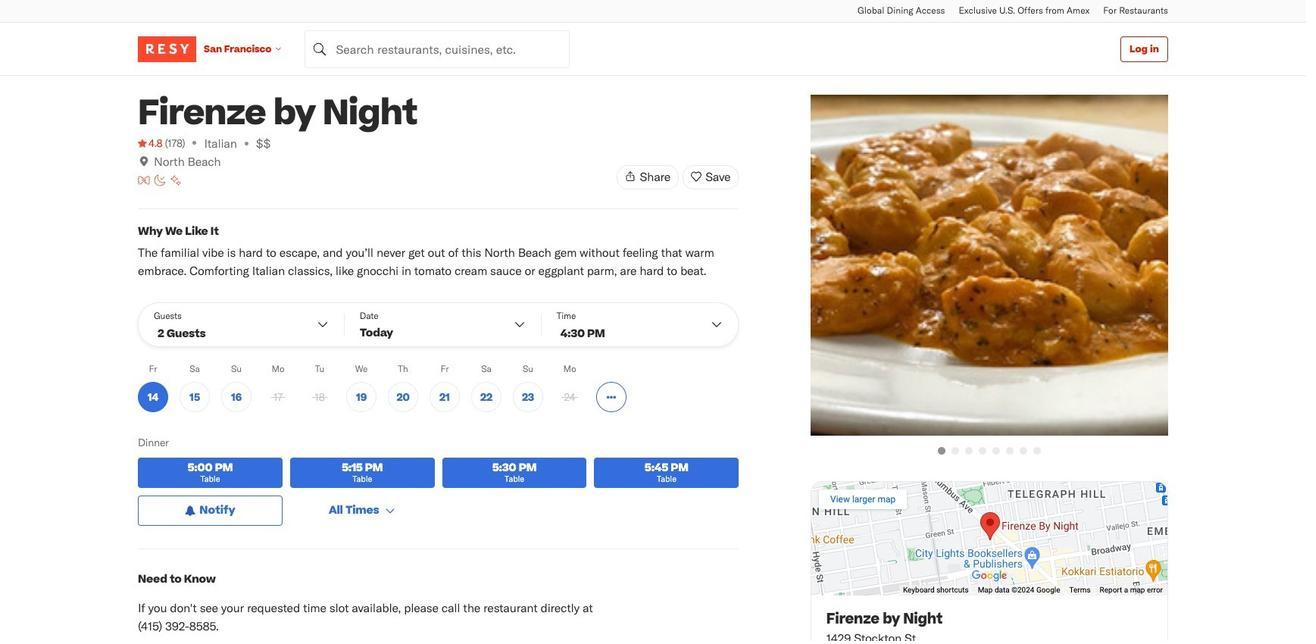 Task type: locate. For each thing, give the bounding box(es) containing it.
None field
[[305, 30, 570, 68]]

Search restaurants, cuisines, etc. text field
[[305, 30, 570, 68]]

4.8 out of 5 stars image
[[138, 136, 163, 151]]



Task type: vqa. For each thing, say whether or not it's contained in the screenshot.
field at the left top
yes



